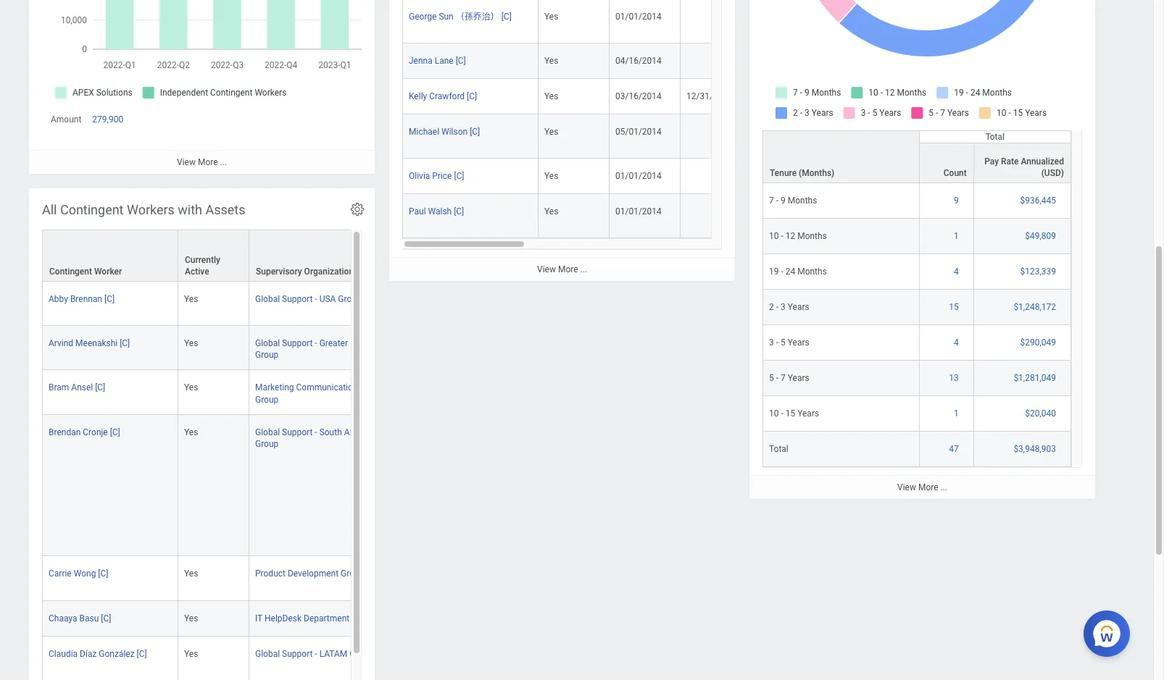 Task type: describe. For each thing, give the bounding box(es) containing it.
months for 7 - 9 months
[[788, 196, 817, 206]]

all
[[42, 202, 57, 218]]

group inside global support - latam group link
[[350, 649, 373, 660]]

1 horizontal spatial 7
[[781, 373, 786, 384]]

yes for kelly crawford [c]
[[545, 91, 559, 101]]

helpdesk
[[265, 614, 302, 624]]

cell for jenna lane [c]
[[681, 43, 766, 79]]

0 horizontal spatial 15
[[786, 409, 796, 419]]

years for 5 - 7 years
[[788, 373, 810, 384]]

carrie wong [c]
[[49, 569, 108, 580]]

yes for paul walsh [c]
[[545, 207, 559, 217]]

worker
[[94, 267, 122, 277]]

01/01/2014 for paul walsh [c]
[[616, 207, 662, 217]]

group inside 'marketing communications group'
[[255, 395, 279, 405]]

1 for $49,809
[[954, 231, 959, 242]]

19 - 24 months
[[769, 267, 827, 277]]

10 - 15 years element
[[769, 406, 819, 419]]

2
[[769, 302, 774, 313]]

assets
[[206, 202, 245, 218]]

2 - 3 years
[[769, 302, 810, 313]]

- inside global support - south africa group
[[315, 427, 317, 438]]

currently active column header
[[178, 230, 249, 283]]

jenna
[[409, 56, 433, 66]]

olivia price [c]
[[409, 171, 464, 181]]

... for contingent worker quarterly spend element
[[220, 158, 227, 168]]

(months)
[[799, 168, 835, 178]]

（孫乔治）
[[456, 11, 499, 22]]

[c] for arvind meenakshi [c]
[[120, 339, 130, 349]]

- right "19" in the right of the page
[[781, 267, 784, 277]]

claudia díaz gonzález [c] link
[[49, 646, 147, 660]]

$1,281,049 button
[[1014, 373, 1059, 384]]

... for contingent worker analysis element
[[941, 483, 948, 493]]

pay
[[985, 157, 999, 167]]

47
[[949, 445, 959, 455]]

chaaya basu [c]
[[49, 614, 111, 624]]

claudia díaz gonzález [c]
[[49, 649, 147, 660]]

global support - south africa group link
[[255, 425, 367, 449]]

greater
[[319, 339, 348, 349]]

carrie
[[49, 569, 72, 580]]

cell for george sun （孫乔治） [c]
[[681, 0, 766, 43]]

row containing 3 - 5 years
[[763, 326, 1072, 361]]

amount
[[51, 115, 81, 125]]

count
[[944, 168, 967, 178]]

bram ansel [c]
[[49, 383, 105, 393]]

claudia
[[49, 649, 78, 660]]

global support - greater india group link
[[255, 336, 369, 361]]

$123,339
[[1021, 267, 1056, 277]]

view more ... for contingent worker labor spend ii element
[[537, 265, 587, 275]]

contingent worker quarterly spend element
[[29, 0, 375, 174]]

arvind
[[49, 339, 73, 349]]

ansel
[[71, 383, 93, 393]]

row containing kelly crawford [c]
[[402, 79, 1164, 114]]

olivia
[[409, 171, 430, 181]]

currently
[[185, 255, 220, 265]]

all contingent workers with assets
[[42, 202, 245, 218]]

george sun （孫乔治） [c]
[[409, 11, 512, 22]]

yes for michael wilson [c]
[[545, 127, 559, 137]]

chaaya basu [c] link
[[49, 611, 111, 624]]

row containing 10 - 12 months
[[763, 219, 1072, 255]]

carrie wong [c] link
[[49, 567, 108, 580]]

row containing pay rate annualized (usd)
[[763, 143, 1072, 184]]

- down 3 - 5 years
[[776, 373, 779, 384]]

india
[[350, 339, 369, 349]]

row containing brendan cronje [c]
[[42, 415, 1006, 557]]

global support - latam group link
[[255, 646, 373, 660]]

yes for jenna lane [c]
[[545, 56, 559, 66]]

[c] right gonzález
[[137, 649, 147, 660]]

price
[[432, 171, 452, 181]]

15 inside button
[[949, 302, 959, 313]]

10 for 10 - 12 months
[[769, 231, 779, 242]]

yes for claudia díaz gonzález [c]
[[184, 649, 198, 660]]

george
[[409, 11, 437, 22]]

row containing abby brennan [c]
[[42, 282, 1006, 326]]

row containing bram ansel [c]
[[42, 371, 1006, 415]]

brendan
[[49, 427, 81, 438]]

total element
[[769, 442, 789, 455]]

- left 12
[[781, 231, 784, 242]]

- up total element
[[781, 409, 784, 419]]

global support - latam group
[[255, 649, 373, 660]]

díaz
[[80, 649, 97, 660]]

[c] for paul walsh [c]
[[454, 207, 464, 217]]

yes for george sun （孫乔治） [c]
[[545, 11, 559, 22]]

arvind meenakshi [c]
[[49, 339, 130, 349]]

- right 2
[[776, 302, 779, 313]]

yes for bram ansel [c]
[[184, 383, 198, 393]]

usa
[[319, 294, 336, 305]]

01/01/2014 for george sun （孫乔治） [c]
[[616, 11, 662, 22]]

more for contingent worker labor spend ii element
[[558, 265, 578, 275]]

contingent inside popup button
[[49, 267, 92, 277]]

1 button for $49,809
[[954, 231, 961, 242]]

[c] for jenna lane [c]
[[456, 56, 466, 66]]

row containing carrie wong [c]
[[42, 557, 1006, 601]]

- up 5 - 7 years element
[[776, 338, 779, 348]]

row containing 5 - 7 years
[[763, 361, 1072, 397]]

count button
[[920, 144, 974, 183]]

gonzález
[[99, 649, 135, 660]]

[c] for bram ansel [c]
[[95, 383, 105, 393]]

bram ansel [c] link
[[49, 380, 105, 393]]

rate
[[1001, 157, 1019, 167]]

24
[[786, 267, 796, 277]]

10 for 10 - 15 years
[[769, 409, 779, 419]]

$1,248,172
[[1014, 302, 1056, 313]]

jenna lane [c] link
[[409, 53, 466, 66]]

(usd)
[[1042, 168, 1064, 178]]

1 button for $20,040
[[954, 408, 961, 420]]

12
[[786, 231, 796, 242]]

7 inside 'element'
[[769, 196, 774, 206]]

chaaya
[[49, 614, 77, 624]]

47 button
[[949, 444, 961, 455]]

view more ... for contingent worker analysis element
[[898, 483, 948, 493]]

04/16/2014
[[616, 56, 662, 66]]

wong
[[74, 569, 96, 580]]

support for greater
[[282, 339, 313, 349]]

[c] for chaaya basu [c]
[[101, 614, 111, 624]]

sun
[[439, 11, 454, 22]]

contingent worker column header
[[42, 230, 178, 283]]

latam
[[319, 649, 348, 660]]

tenure
[[770, 168, 797, 178]]

[c] for michael wilson [c]
[[470, 127, 480, 137]]

279,900 button
[[92, 114, 126, 126]]

cell for michael wilson [c]
[[681, 114, 766, 159]]

3 - 5 years
[[769, 338, 810, 348]]

row containing 10 - 15 years
[[763, 397, 1072, 432]]

view for contingent worker quarterly spend element
[[177, 158, 196, 168]]

group inside product development group link
[[341, 569, 364, 580]]

abby brennan [c]
[[49, 294, 115, 305]]

1 for $20,040
[[954, 409, 959, 419]]

row containing 19 - 24 months
[[763, 255, 1072, 290]]

contingent worker
[[49, 267, 122, 277]]

product
[[255, 569, 286, 580]]

michael
[[409, 127, 439, 137]]

tenure (months)
[[770, 168, 835, 178]]

9 button
[[954, 195, 961, 207]]

view more ... link for contingent worker analysis element
[[750, 476, 1096, 500]]

total button
[[920, 131, 1071, 143]]

development
[[288, 569, 339, 580]]

with
[[178, 202, 202, 218]]



Task type: locate. For each thing, give the bounding box(es) containing it.
wilson
[[442, 127, 468, 137]]

1 vertical spatial view
[[537, 265, 556, 275]]

months for 10 - 12 months
[[798, 231, 827, 242]]

1 horizontal spatial total
[[986, 132, 1005, 142]]

[c] for carrie wong [c]
[[98, 569, 108, 580]]

4 for $290,049
[[954, 338, 959, 348]]

1 4 button from the top
[[954, 266, 961, 278]]

10 inside "10 - 12 months" 'element'
[[769, 231, 779, 242]]

row
[[402, 0, 1164, 43], [402, 43, 1164, 79], [402, 79, 1164, 114], [402, 114, 1164, 159], [763, 131, 1072, 184], [763, 143, 1072, 184], [402, 159, 1164, 194], [763, 184, 1072, 219], [402, 194, 1164, 239], [763, 219, 1072, 255], [42, 230, 1006, 283], [763, 255, 1072, 290], [42, 282, 1006, 326], [763, 290, 1072, 326], [763, 326, 1072, 361], [42, 326, 1006, 371], [763, 361, 1072, 397], [42, 371, 1006, 415], [763, 397, 1072, 432], [42, 415, 1006, 557], [763, 432, 1072, 468], [42, 557, 1006, 601], [42, 601, 1006, 637], [42, 637, 1006, 681]]

[c] right brennan
[[104, 294, 115, 305]]

global up 'marketing'
[[255, 339, 280, 349]]

support inside 'global support - greater india group'
[[282, 339, 313, 349]]

global down 'marketing'
[[255, 427, 280, 438]]

years for 2 - 3 years
[[788, 302, 810, 313]]

michael wilson [c]
[[409, 127, 480, 137]]

[c] right basu
[[101, 614, 111, 624]]

yes for olivia price [c]
[[545, 171, 559, 181]]

group inside global support - south africa group
[[255, 439, 279, 449]]

2 vertical spatial view more ...
[[898, 483, 948, 493]]

2 support from the top
[[282, 339, 313, 349]]

years for 10 - 15 years
[[798, 409, 819, 419]]

group inside 'global support - greater india group'
[[255, 350, 279, 361]]

yes
[[545, 11, 559, 22], [545, 56, 559, 66], [545, 91, 559, 101], [545, 127, 559, 137], [545, 171, 559, 181], [545, 207, 559, 217], [184, 294, 198, 305], [184, 339, 198, 349], [184, 383, 198, 393], [184, 427, 198, 438], [184, 569, 198, 580], [184, 614, 198, 624], [184, 649, 198, 660]]

3 global from the top
[[255, 427, 280, 438]]

0 vertical spatial 5
[[781, 338, 786, 348]]

supervisory organization button
[[249, 231, 385, 281]]

brendan cronje [c] link
[[49, 425, 120, 438]]

- left latam
[[315, 649, 317, 660]]

0 vertical spatial 1 button
[[954, 231, 961, 242]]

view more ... link inside contingent worker labor spend ii element
[[389, 258, 735, 282]]

1 horizontal spatial 9
[[954, 196, 959, 206]]

4 button for $123,339
[[954, 266, 961, 278]]

global inside global support - south africa group
[[255, 427, 280, 438]]

10 - 12 months
[[769, 231, 827, 242]]

global support - usa group
[[255, 294, 362, 305]]

paul walsh [c] link
[[409, 204, 464, 217]]

[c] inside "link"
[[95, 383, 105, 393]]

1 down 13 button
[[954, 409, 959, 419]]

2 global from the top
[[255, 339, 280, 349]]

2 vertical spatial months
[[798, 267, 827, 277]]

marketing communications group link
[[255, 380, 362, 405]]

- left usa
[[315, 294, 317, 305]]

0 vertical spatial ...
[[220, 158, 227, 168]]

4 support from the top
[[282, 649, 313, 660]]

[c] right （孫乔治）
[[502, 11, 512, 22]]

2 4 from the top
[[954, 338, 959, 348]]

walsh
[[428, 207, 452, 217]]

2 10 from the top
[[769, 409, 779, 419]]

2 1 from the top
[[954, 409, 959, 419]]

bram
[[49, 383, 69, 393]]

1 down 9 button
[[954, 231, 959, 242]]

row containing george sun （孫乔治） [c]
[[402, 0, 1164, 43]]

5 - 7 years element
[[769, 371, 810, 384]]

yes for arvind meenakshi [c]
[[184, 339, 198, 349]]

0 vertical spatial 3
[[781, 302, 786, 313]]

view more ... link for contingent worker quarterly spend element
[[29, 150, 375, 174]]

3
[[781, 302, 786, 313], [769, 338, 774, 348]]

19 - 24 months element
[[769, 264, 827, 277]]

years up 5 - 7 years element
[[788, 338, 810, 348]]

global
[[255, 294, 280, 305], [255, 339, 280, 349], [255, 427, 280, 438], [255, 649, 280, 660]]

jenna lane [c]
[[409, 56, 466, 66]]

view for contingent worker analysis element
[[898, 483, 916, 493]]

0 vertical spatial 10
[[769, 231, 779, 242]]

9 inside button
[[954, 196, 959, 206]]

1 vertical spatial contingent
[[49, 267, 92, 277]]

2 - 3 years element
[[769, 300, 810, 313]]

row containing michael wilson [c]
[[402, 114, 1164, 159]]

2 vertical spatial more
[[919, 483, 939, 493]]

[c] for brendan cronje [c]
[[110, 427, 120, 438]]

1 vertical spatial 15
[[786, 409, 796, 419]]

row containing claudia díaz gonzález [c]
[[42, 637, 1006, 681]]

cronje
[[83, 427, 108, 438]]

$49,809
[[1025, 231, 1056, 242]]

2 cell from the top
[[681, 43, 766, 79]]

2 01/01/2014 from the top
[[616, 171, 662, 181]]

[c] right meenakshi
[[120, 339, 130, 349]]

contingent up abby brennan [c] link
[[49, 267, 92, 277]]

-
[[776, 196, 779, 206], [781, 231, 784, 242], [781, 267, 784, 277], [315, 294, 317, 305], [776, 302, 779, 313], [776, 338, 779, 348], [315, 339, 317, 349], [776, 373, 779, 384], [781, 409, 784, 419], [315, 427, 317, 438], [315, 649, 317, 660]]

2 horizontal spatial view more ... link
[[750, 476, 1096, 500]]

[c] for abby brennan [c]
[[104, 294, 115, 305]]

view more ... link for contingent worker labor spend ii element
[[389, 258, 735, 282]]

view for contingent worker labor spend ii element
[[537, 265, 556, 275]]

tenure (months) button
[[763, 131, 919, 183]]

configure all contingent workers with assets image
[[349, 202, 365, 218]]

2 4 button from the top
[[954, 337, 961, 349]]

- down tenure
[[776, 196, 779, 206]]

support for south
[[282, 427, 313, 438]]

3 right 2
[[781, 302, 786, 313]]

2 1 button from the top
[[954, 408, 961, 420]]

4 button for $290,049
[[954, 337, 961, 349]]

4 down "15" button
[[954, 338, 959, 348]]

7 up 10 - 15 years element
[[781, 373, 786, 384]]

2 horizontal spatial ...
[[941, 483, 948, 493]]

1 button down 9 button
[[954, 231, 961, 242]]

[c] for olivia price [c]
[[454, 171, 464, 181]]

0 vertical spatial contingent
[[60, 202, 124, 218]]

more
[[198, 158, 218, 168], [558, 265, 578, 275], [919, 483, 939, 493]]

years up 10 - 15 years element
[[788, 373, 810, 384]]

10 inside 10 - 15 years element
[[769, 409, 779, 419]]

view inside contingent worker labor spend ii element
[[537, 265, 556, 275]]

0 horizontal spatial total
[[769, 445, 789, 455]]

cell for paul walsh [c]
[[681, 194, 766, 239]]

paul
[[409, 207, 426, 217]]

$1,248,172 button
[[1014, 302, 1059, 313]]

global support - greater india group
[[255, 339, 369, 361]]

communications
[[296, 383, 362, 393]]

row containing olivia price [c]
[[402, 159, 1164, 194]]

0 vertical spatial 4
[[954, 267, 959, 277]]

3 - 5 years element
[[769, 335, 810, 348]]

support down "it helpdesk department"
[[282, 649, 313, 660]]

[c] right ansel
[[95, 383, 105, 393]]

2 horizontal spatial more
[[919, 483, 939, 493]]

1 horizontal spatial 15
[[949, 302, 959, 313]]

5
[[781, 338, 786, 348], [769, 373, 774, 384]]

0 horizontal spatial view more ... link
[[29, 150, 375, 174]]

1 vertical spatial 7
[[781, 373, 786, 384]]

row containing 7 - 9 months
[[763, 184, 1072, 219]]

03/16/2014
[[616, 91, 662, 101]]

3 01/01/2014 from the top
[[616, 207, 662, 217]]

row containing paul walsh [c]
[[402, 194, 1164, 239]]

it helpdesk department
[[255, 614, 350, 624]]

george sun （孫乔治） [c] link
[[409, 9, 512, 22]]

yes for carrie wong [c]
[[184, 569, 198, 580]]

view more ... inside contingent worker labor spend ii element
[[537, 265, 587, 275]]

group inside global support - usa group link
[[338, 294, 362, 305]]

7 - 9 months element
[[769, 193, 817, 206]]

months down tenure (months)
[[788, 196, 817, 206]]

yes for chaaya basu [c]
[[184, 614, 198, 624]]

support left greater
[[282, 339, 313, 349]]

3 down 2
[[769, 338, 774, 348]]

view more ... for contingent worker quarterly spend element
[[177, 158, 227, 168]]

1 vertical spatial 3
[[769, 338, 774, 348]]

$290,049 button
[[1021, 337, 1059, 349]]

0 horizontal spatial more
[[198, 158, 218, 168]]

view more ... inside contingent worker quarterly spend element
[[177, 158, 227, 168]]

10 - 12 months element
[[769, 228, 827, 242]]

months for 19 - 24 months
[[798, 267, 827, 277]]

279,900
[[92, 115, 123, 125]]

0 vertical spatial 1
[[954, 231, 959, 242]]

global for global support - greater india group
[[255, 339, 280, 349]]

pay rate annualized (usd)
[[985, 157, 1064, 178]]

- left greater
[[315, 339, 317, 349]]

view inside contingent worker analysis element
[[898, 483, 916, 493]]

kelly crawford [c]
[[409, 91, 477, 101]]

global down it
[[255, 649, 280, 660]]

[c] for kelly crawford [c]
[[467, 91, 477, 101]]

2 vertical spatial view
[[898, 483, 916, 493]]

1 1 button from the top
[[954, 231, 961, 242]]

[c] right crawford
[[467, 91, 477, 101]]

2 vertical spatial view more ... link
[[750, 476, 1096, 500]]

5 inside 3 - 5 years element
[[781, 338, 786, 348]]

1 vertical spatial 01/01/2014
[[616, 171, 662, 181]]

1 cell from the top
[[681, 0, 766, 43]]

1 horizontal spatial view
[[537, 265, 556, 275]]

row containing jenna lane [c]
[[402, 43, 1164, 79]]

olivia price [c] link
[[409, 168, 464, 181]]

$49,809 button
[[1025, 231, 1059, 242]]

months
[[788, 196, 817, 206], [798, 231, 827, 242], [798, 267, 827, 277]]

0 horizontal spatial ...
[[220, 158, 227, 168]]

2 vertical spatial 01/01/2014
[[616, 207, 662, 217]]

$936,445 button
[[1021, 195, 1059, 207]]

$290,049
[[1021, 338, 1056, 348]]

1 10 from the top
[[769, 231, 779, 242]]

1 support from the top
[[282, 294, 313, 305]]

15 up 13 at the right bottom of page
[[949, 302, 959, 313]]

1 horizontal spatial view more ... link
[[389, 258, 735, 282]]

supervisory organization
[[256, 267, 354, 277]]

1 4 from the top
[[954, 267, 959, 277]]

1 vertical spatial total
[[769, 445, 789, 455]]

0 vertical spatial view more ...
[[177, 158, 227, 168]]

5 up 5 - 7 years element
[[781, 338, 786, 348]]

0 vertical spatial 01/01/2014
[[616, 11, 662, 22]]

kelly crawford [c] link
[[409, 88, 477, 101]]

0 horizontal spatial view more ...
[[177, 158, 227, 168]]

total inside popup button
[[986, 132, 1005, 142]]

abby
[[49, 294, 68, 305]]

all contingent workers with assets element
[[29, 189, 1006, 681]]

... inside contingent worker labor spend ii element
[[580, 265, 587, 275]]

years right 2
[[788, 302, 810, 313]]

10 up total element
[[769, 409, 779, 419]]

1 vertical spatial 4 button
[[954, 337, 961, 349]]

15 down 5 - 7 years
[[786, 409, 796, 419]]

9 down tenure
[[781, 196, 786, 206]]

view more ... inside contingent worker analysis element
[[898, 483, 948, 493]]

[c] right "wong"
[[98, 569, 108, 580]]

0 vertical spatial view
[[177, 158, 196, 168]]

0 vertical spatial view more ... link
[[29, 150, 375, 174]]

0 vertical spatial more
[[198, 158, 218, 168]]

support down the supervisory organization
[[282, 294, 313, 305]]

$3,948,903 button
[[1014, 444, 1059, 455]]

more for contingent worker analysis element
[[919, 483, 939, 493]]

contingent worker labor spend ii element
[[389, 0, 1164, 282]]

5 - 7 years
[[769, 373, 810, 384]]

global inside 'global support - greater india group'
[[255, 339, 280, 349]]

global for global support - latam group
[[255, 649, 280, 660]]

7
[[769, 196, 774, 206], [781, 373, 786, 384]]

michael wilson [c] link
[[409, 124, 480, 137]]

0 horizontal spatial 5
[[769, 373, 774, 384]]

row containing arvind meenakshi [c]
[[42, 326, 1006, 371]]

years down 5 - 7 years
[[798, 409, 819, 419]]

1 horizontal spatial 5
[[781, 338, 786, 348]]

1 vertical spatial view more ... link
[[389, 258, 735, 282]]

more inside contingent worker analysis element
[[919, 483, 939, 493]]

... inside contingent worker quarterly spend element
[[220, 158, 227, 168]]

[c] right the wilson
[[470, 127, 480, 137]]

2 9 from the left
[[954, 196, 959, 206]]

1 horizontal spatial view more ...
[[537, 265, 587, 275]]

0 horizontal spatial 9
[[781, 196, 786, 206]]

marketing communications group
[[255, 383, 362, 405]]

0 vertical spatial months
[[788, 196, 817, 206]]

05/01/2014
[[616, 127, 662, 137]]

9 inside 'element'
[[781, 196, 786, 206]]

[c] right the price
[[454, 171, 464, 181]]

- left south
[[315, 427, 317, 438]]

1 global from the top
[[255, 294, 280, 305]]

1 button
[[954, 231, 961, 242], [954, 408, 961, 420]]

support left south
[[282, 427, 313, 438]]

1 vertical spatial 4
[[954, 338, 959, 348]]

4 for $123,339
[[954, 267, 959, 277]]

contingent worker button
[[43, 231, 178, 281]]

south
[[319, 427, 342, 438]]

months right 12
[[798, 231, 827, 242]]

5 down 3 - 5 years
[[769, 373, 774, 384]]

1 horizontal spatial more
[[558, 265, 578, 275]]

supervisory
[[256, 267, 302, 277]]

more inside contingent worker quarterly spend element
[[198, 158, 218, 168]]

lane
[[435, 56, 454, 66]]

1 horizontal spatial 3
[[781, 302, 786, 313]]

workers
[[127, 202, 175, 218]]

1 horizontal spatial ...
[[580, 265, 587, 275]]

0 vertical spatial 7
[[769, 196, 774, 206]]

annualized
[[1021, 157, 1064, 167]]

row containing currently active
[[42, 230, 1006, 283]]

4 button up 13 button
[[954, 337, 961, 349]]

cell
[[681, 0, 766, 43], [681, 43, 766, 79], [681, 114, 766, 159], [681, 159, 766, 194], [681, 194, 766, 239]]

1 9 from the left
[[781, 196, 786, 206]]

0 vertical spatial 15
[[949, 302, 959, 313]]

$936,445
[[1021, 196, 1056, 206]]

12/31/2007
[[687, 91, 733, 101]]

support for latam
[[282, 649, 313, 660]]

meenakshi
[[75, 339, 118, 349]]

- inside 'global support - greater india group'
[[315, 339, 317, 349]]

5 inside 5 - 7 years element
[[769, 373, 774, 384]]

years for 3 - 5 years
[[788, 338, 810, 348]]

4 cell from the top
[[681, 159, 766, 194]]

support inside global support - south africa group
[[282, 427, 313, 438]]

0 horizontal spatial 3
[[769, 338, 774, 348]]

currently active
[[185, 255, 220, 277]]

active
[[185, 267, 209, 277]]

yes for abby brennan [c]
[[184, 294, 198, 305]]

kelly
[[409, 91, 427, 101]]

[c] right lane
[[456, 56, 466, 66]]

1 vertical spatial months
[[798, 231, 827, 242]]

1 01/01/2014 from the top
[[616, 11, 662, 22]]

group
[[338, 294, 362, 305], [255, 350, 279, 361], [255, 395, 279, 405], [255, 439, 279, 449], [341, 569, 364, 580], [350, 649, 373, 660]]

7 - 9 months
[[769, 196, 817, 206]]

view inside contingent worker quarterly spend element
[[177, 158, 196, 168]]

1 1 from the top
[[954, 231, 959, 242]]

2 horizontal spatial view more ...
[[898, 483, 948, 493]]

1 vertical spatial more
[[558, 265, 578, 275]]

contingent right all
[[60, 202, 124, 218]]

0 horizontal spatial 7
[[769, 196, 774, 206]]

01/01/2014 for olivia price [c]
[[616, 171, 662, 181]]

4 global from the top
[[255, 649, 280, 660]]

total up pay
[[986, 132, 1005, 142]]

3 support from the top
[[282, 427, 313, 438]]

1
[[954, 231, 959, 242], [954, 409, 959, 419]]

2 vertical spatial ...
[[941, 483, 948, 493]]

5 cell from the top
[[681, 194, 766, 239]]

7 down tenure
[[769, 196, 774, 206]]

0 horizontal spatial view
[[177, 158, 196, 168]]

[c] right cronje
[[110, 427, 120, 438]]

brennan
[[70, 294, 102, 305]]

2 horizontal spatial view
[[898, 483, 916, 493]]

cell for olivia price [c]
[[681, 159, 766, 194]]

[c] right walsh
[[454, 207, 464, 217]]

$1,281,049
[[1014, 373, 1056, 384]]

1 vertical spatial view more ...
[[537, 265, 587, 275]]

4 up "15" button
[[954, 267, 959, 277]]

13
[[949, 373, 959, 384]]

0 vertical spatial 4 button
[[954, 266, 961, 278]]

global down supervisory
[[255, 294, 280, 305]]

yes for brendan cronje [c]
[[184, 427, 198, 438]]

currently active button
[[178, 231, 249, 281]]

global for global support - usa group
[[255, 294, 280, 305]]

10 - 15 years
[[769, 409, 819, 419]]

3 cell from the top
[[681, 114, 766, 159]]

contingent worker analysis element
[[750, 0, 1096, 500]]

4 button up "15" button
[[954, 266, 961, 278]]

1 vertical spatial 10
[[769, 409, 779, 419]]

1 vertical spatial 1 button
[[954, 408, 961, 420]]

0 vertical spatial total
[[986, 132, 1005, 142]]

basu
[[79, 614, 99, 624]]

support for usa
[[282, 294, 313, 305]]

months right 24
[[798, 267, 827, 277]]

row containing 2 - 3 years
[[763, 290, 1072, 326]]

view more ... link
[[29, 150, 375, 174], [389, 258, 735, 282], [750, 476, 1096, 500]]

1 vertical spatial 1
[[954, 409, 959, 419]]

9 down count
[[954, 196, 959, 206]]

global for global support - south africa group
[[255, 427, 280, 438]]

arvind meenakshi [c] link
[[49, 336, 130, 349]]

... inside contingent worker analysis element
[[941, 483, 948, 493]]

1 vertical spatial 5
[[769, 373, 774, 384]]

13 button
[[949, 373, 961, 384]]

... for contingent worker labor spend ii element
[[580, 265, 587, 275]]

row containing chaaya basu [c]
[[42, 601, 1006, 637]]

1 button down 13 button
[[954, 408, 961, 420]]

more for contingent worker quarterly spend element
[[198, 158, 218, 168]]

total down 10 - 15 years
[[769, 445, 789, 455]]

10 left 12
[[769, 231, 779, 242]]

more inside contingent worker labor spend ii element
[[558, 265, 578, 275]]

1 vertical spatial ...
[[580, 265, 587, 275]]



Task type: vqa. For each thing, say whether or not it's contained in the screenshot.
Competencies region
no



